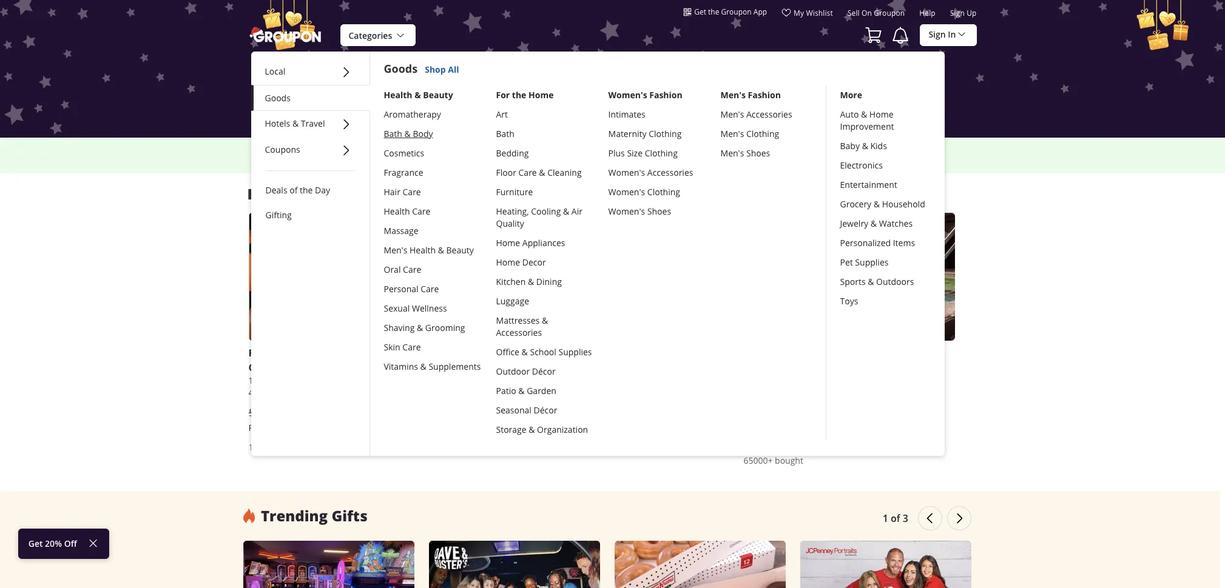 Task type: describe. For each thing, give the bounding box(es) containing it.
storage
[[496, 424, 527, 436]]

30% off with code promo
[[788, 408, 862, 435]]

holidays
[[518, 144, 550, 155]]

clothing for men's clothing
[[747, 128, 780, 139]]

& inside prep for thanksgiving! save on home decor, cleaning products, travel, florals & more.
[[872, 156, 878, 167]]

office & school supplies
[[496, 346, 592, 358]]

& for patio & garden
[[519, 385, 525, 397]]

at
[[884, 347, 895, 360]]

health for health & beauty
[[384, 89, 413, 101]]

for inside prep for thanksgiving! save on home decor, cleaning products, travel, florals & more.
[[766, 144, 777, 155]]

outdoor décor link
[[496, 362, 594, 382]]

men's for men's health & beauty
[[384, 244, 408, 256]]

cosmetics link
[[384, 144, 482, 163]]

fragrance
[[384, 167, 423, 178]]

chicago, il button
[[547, 56, 678, 83]]

home inside auto & home improvement
[[870, 108, 894, 120]]

office & school supplies link
[[496, 343, 594, 362]]

bedding link
[[496, 144, 594, 163]]

baby & kids link
[[841, 136, 931, 156]]

categories
[[349, 30, 392, 41]]

regal premiere movie ticket and concession options (up... 1471 w webster ave, chicago • 4.8
[[249, 347, 407, 399]]

city
[[843, 347, 861, 360]]

heating, cooling & air quality
[[496, 206, 583, 229]]

center
[[781, 375, 807, 387]]

shoes for men's shoes
[[747, 147, 771, 159]]

3111
[[496, 375, 516, 387]]

care for oral
[[403, 264, 421, 275]]

sexual wellness
[[384, 303, 447, 314]]

sign for sign in
[[929, 29, 946, 40]]

activities,
[[636, 144, 671, 155]]

furniture
[[496, 186, 533, 198]]

health & beauty link
[[384, 85, 482, 105]]

& for office & school supplies
[[522, 346, 528, 358]]

men's fashion
[[721, 89, 781, 101]]

care for hair
[[403, 186, 421, 198]]

bought for 65000+ bought
[[775, 455, 804, 467]]

and inside two hours of bowling and shoe rentals for two, four, or... 3111 river road, river grove
[[604, 347, 622, 360]]

maternity
[[609, 128, 647, 139]]

and inside the "get 10% off activities, beauty, and more. promo"
[[402, 144, 415, 155]]

women's for women's fashion
[[609, 89, 648, 101]]

holidays are here! save on gifts, activities, flowers & more.
[[518, 144, 707, 167]]

two hours of bowling and shoe rentals for two, four, or... 3111 river road, river grove
[[496, 347, 704, 387]]

jewelry & watches link
[[841, 214, 931, 233]]

oral care
[[384, 264, 421, 275]]

trending gifts
[[261, 506, 368, 526]]

oral care link
[[384, 260, 482, 280]]

categories button
[[340, 24, 416, 47]]

home decor
[[496, 257, 546, 268]]

2 vertical spatial health
[[410, 244, 436, 256]]

skin care link
[[384, 338, 482, 357]]

bought for 10000+ bought
[[280, 442, 308, 453]]

of inside two hours of bowling and shoe rentals for two, four, or... 3111 river road, river grove
[[550, 347, 560, 360]]

aromatherapy link
[[384, 105, 482, 124]]

& for jewelry & watches
[[871, 218, 877, 229]]

school
[[530, 346, 557, 358]]

home inside home decor link
[[496, 257, 520, 268]]

hotels & travel link
[[265, 118, 325, 129]]

goods button
[[251, 85, 369, 111]]

trending
[[408, 185, 466, 204]]

on for prep for thanksgiving! save on home decor, cleaning products, travel, florals & more.
[[849, 144, 859, 155]]

regal for regal premiere movie ticket and concession options (up... 1471 w webster ave, chicago • 4.8
[[249, 347, 275, 360]]

& for vitamins & supplements
[[420, 361, 427, 373]]

save for travel,
[[831, 144, 848, 155]]

fashion for women's fashion
[[650, 89, 683, 101]]

home decor link
[[496, 253, 594, 272]]

fashion for men's fashion
[[748, 89, 781, 101]]

vitamins
[[384, 361, 418, 373]]

outdoor
[[496, 366, 530, 377]]

décor for seasonal décor
[[534, 405, 558, 416]]

aromatherapy
[[384, 108, 441, 120]]

hair care link
[[384, 182, 482, 202]]

809
[[744, 375, 759, 387]]

gifts,
[[616, 144, 634, 155]]

here!
[[565, 144, 584, 155]]

supplements
[[429, 361, 481, 373]]

care for floor
[[519, 167, 537, 178]]

& for storage & organization
[[529, 424, 535, 436]]

& for hotels & travel
[[293, 118, 299, 129]]

hotels & travel
[[265, 118, 325, 129]]

men's health & beauty
[[384, 244, 474, 256]]

& for shaving & grooming
[[417, 322, 423, 334]]

and inside regal premiere movie ticket and concession options (up... 1471 w webster ave, chicago • 4.8
[[389, 347, 407, 360]]

art
[[496, 108, 508, 120]]

office
[[496, 346, 520, 358]]

women's for women's accessories
[[609, 167, 645, 178]]

clothing for maternity clothing
[[649, 128, 682, 139]]

bath link
[[496, 124, 594, 144]]

sign for sign up
[[951, 8, 965, 18]]

women's accessories link
[[609, 163, 706, 182]]

dining
[[537, 276, 562, 288]]

goods inside button
[[265, 92, 291, 104]]

& down massage link in the top of the page
[[438, 244, 444, 256]]

health for health care
[[384, 206, 410, 217]]

escape
[[744, 347, 777, 360]]

mattresses & accessories
[[496, 315, 548, 339]]

kids
[[871, 140, 888, 152]]

for
[[496, 89, 510, 101]]

electronics link
[[841, 156, 931, 175]]

grooming
[[425, 322, 465, 334]]

women's clothing link
[[609, 182, 706, 202]]

& for bath & body
[[405, 128, 411, 139]]

air
[[572, 206, 583, 217]]

two
[[496, 347, 516, 360]]

save for more.
[[586, 144, 603, 155]]

auto & home improvement
[[841, 108, 895, 132]]

household
[[882, 198, 926, 210]]

of inside escape the stress of city life at king spa and sauna ch... 809 civic center dr., niles 51847 ratings
[[830, 347, 840, 360]]

baby
[[841, 140, 860, 152]]

& down bedding link
[[539, 167, 546, 178]]

men's accessories
[[721, 108, 793, 120]]

concession
[[249, 361, 303, 374]]

& for grocery & household
[[874, 198, 880, 210]]

massage
[[384, 225, 419, 237]]

groupon for the
[[722, 7, 752, 16]]

garden
[[527, 385, 557, 397]]

personalized
[[841, 237, 891, 249]]

accessories for men's accessories
[[747, 108, 793, 120]]

& inside heating, cooling & air quality
[[563, 206, 570, 217]]

& for auto & home improvement
[[861, 108, 868, 120]]

pet
[[841, 257, 853, 268]]

supplies inside 'link'
[[856, 257, 889, 268]]

men's for men's fashion
[[721, 89, 746, 101]]

thanksgiving!
[[779, 144, 829, 155]]

art link
[[496, 105, 594, 124]]

for inside two hours of bowling and shoe rentals for two, four, or... 3111 river road, river grove
[[690, 347, 704, 360]]

of left 3
[[891, 512, 901, 526]]

get for get 10% off activities, beauty, and more. promo
[[290, 144, 302, 155]]

home inside for the home link
[[529, 89, 554, 101]]

decor
[[523, 257, 546, 268]]

cleaning
[[548, 167, 582, 178]]

bath for bath
[[496, 128, 515, 139]]

gifts
[[332, 506, 368, 526]]

intimates
[[609, 108, 646, 120]]

men's shoes
[[721, 147, 771, 159]]



Task type: vqa. For each thing, say whether or not it's contained in the screenshot.
Office & School Supplies link
yes



Task type: locate. For each thing, give the bounding box(es) containing it.
patio
[[496, 385, 516, 397]]

2 regal from the top
[[249, 422, 270, 434]]

2 horizontal spatial groupon
[[874, 8, 905, 18]]

what's
[[360, 185, 404, 204]]

home down quality
[[496, 237, 520, 249]]

& down sexual wellness
[[417, 322, 423, 334]]

1 vertical spatial regal
[[249, 422, 270, 434]]

bowlero
[[496, 422, 529, 434]]

on left gifts, on the right of page
[[605, 144, 614, 155]]

the left day
[[300, 185, 313, 196]]

groupon inside button
[[722, 7, 752, 16]]

clothing inside "link"
[[649, 128, 682, 139]]

and inside escape the stress of city life at king spa and sauna ch... 809 civic center dr., niles 51847 ratings
[[744, 361, 762, 374]]

1 horizontal spatial bath
[[496, 128, 515, 139]]

0 vertical spatial off
[[321, 144, 332, 155]]

sell on groupon
[[848, 8, 905, 18]]

two,
[[496, 361, 519, 374]]

care up personal care
[[403, 264, 421, 275]]

sports
[[841, 276, 866, 288]]

and up 809
[[744, 361, 762, 374]]

Search Groupon search field
[[394, 93, 831, 118]]

0 horizontal spatial fashion
[[650, 89, 683, 101]]

0 vertical spatial sign
[[951, 8, 965, 18]]

ch...
[[797, 361, 818, 374]]

care for personal
[[421, 283, 439, 295]]

11% off
[[345, 408, 376, 418]]

1 horizontal spatial shoes
[[747, 147, 771, 159]]

1 bath from the left
[[384, 128, 402, 139]]

maternity clothing link
[[609, 124, 706, 144]]

care right hair
[[403, 186, 421, 198]]

women's up intimates
[[609, 89, 648, 101]]

more.
[[417, 144, 439, 155], [602, 156, 624, 167], [879, 156, 901, 167]]

get for get 20% off
[[28, 538, 43, 550]]

prep for thanksgiving! save on home decor, cleaning products, travel, florals & more.
[[748, 144, 938, 167]]

and down bath & body
[[402, 144, 415, 155]]

hours
[[519, 347, 548, 360]]

décor
[[532, 366, 556, 377], [534, 405, 558, 416]]

& for mattresses & accessories
[[542, 315, 548, 326]]

get for get the groupon app
[[695, 7, 707, 16]]

baby & kids
[[841, 140, 888, 152]]

jewelry
[[841, 218, 869, 229]]

products,
[[785, 156, 820, 167]]

get inside button
[[695, 7, 707, 16]]

from
[[547, 409, 567, 420]]

shoes down the men's clothing
[[747, 147, 771, 159]]

2 save from the left
[[831, 144, 848, 155]]

accessories down plus size clothing link
[[648, 167, 694, 178]]

1 regal from the top
[[249, 347, 275, 360]]

groupon for on
[[874, 8, 905, 18]]

2 river from the left
[[565, 375, 585, 387]]

shaving & grooming link
[[384, 318, 482, 338]]

0 vertical spatial accessories
[[747, 108, 793, 120]]

0 horizontal spatial supplies
[[559, 346, 592, 358]]

care right skin
[[403, 342, 421, 353]]

1 women's from the top
[[609, 89, 648, 101]]

& down seasonal décor
[[529, 424, 535, 436]]

$7.79
[[249, 404, 281, 421]]

beauty up aromatherapy link
[[423, 89, 453, 101]]

women's for women's shoes
[[609, 206, 645, 217]]

1 horizontal spatial more.
[[602, 156, 624, 167]]

1 vertical spatial get
[[290, 144, 302, 155]]

0 horizontal spatial goods
[[265, 92, 291, 104]]

categories element
[[251, 52, 945, 456]]

more. inside prep for thanksgiving! save on home decor, cleaning products, travel, florals & more.
[[879, 156, 901, 167]]

& down luggage link
[[542, 315, 548, 326]]

$103.52 from bowlero
[[496, 404, 569, 434]]

men's shoes link
[[721, 144, 819, 163]]

men's up oral
[[384, 244, 408, 256]]

bath & body
[[384, 128, 433, 139]]

health up massage
[[384, 206, 410, 217]]

off right 20%
[[64, 538, 77, 550]]

clothing for women's clothing
[[648, 186, 681, 198]]

or...
[[549, 361, 568, 374]]

save right here!
[[586, 144, 603, 155]]

four,
[[522, 361, 547, 374]]

1 vertical spatial bought
[[775, 455, 804, 467]]

1 horizontal spatial on
[[849, 144, 859, 155]]

shop all link
[[418, 64, 459, 75]]

on inside holidays are here! save on gifts, activities, flowers & more.
[[605, 144, 614, 155]]

home inside the 'home appliances' link
[[496, 237, 520, 249]]

and
[[402, 144, 415, 155], [389, 347, 407, 360], [604, 347, 622, 360], [744, 361, 762, 374]]

& left kids
[[862, 140, 869, 152]]

off for 20%
[[64, 538, 77, 550]]

sign left in at right top
[[929, 29, 946, 40]]

0 horizontal spatial bought
[[280, 442, 308, 453]]

save inside prep for thanksgiving! save on home decor, cleaning products, travel, florals & more.
[[831, 144, 848, 155]]

1 horizontal spatial off
[[321, 144, 332, 155]]

women's for women's clothing
[[609, 186, 645, 198]]

items
[[893, 237, 916, 249]]

the for get
[[708, 7, 720, 16]]

accessories down 'men's fashion' link
[[747, 108, 793, 120]]

home up art link
[[529, 89, 554, 101]]

fragrance link
[[384, 163, 482, 182]]

care for health
[[412, 206, 431, 217]]

& inside mattresses & accessories
[[542, 315, 548, 326]]

more
[[841, 89, 863, 101]]

1 horizontal spatial supplies
[[856, 257, 889, 268]]

promo inside 30% off with code promo
[[830, 424, 862, 435]]

bowling
[[563, 347, 601, 360]]

chicago,
[[547, 56, 632, 83]]

0 horizontal spatial accessories
[[496, 327, 542, 339]]

2 horizontal spatial get
[[695, 7, 707, 16]]

supplies up sports & outdoors
[[856, 257, 889, 268]]

escape the stress of city life at king spa and sauna ch... 809 civic center dr., niles 51847 ratings
[[744, 347, 938, 399]]

seasonal décor
[[496, 405, 558, 416]]

1 horizontal spatial river
[[565, 375, 585, 387]]

get 20% off
[[28, 538, 77, 550]]

bought right 10000+
[[280, 442, 308, 453]]

men's
[[721, 89, 746, 101], [721, 108, 745, 120], [721, 128, 745, 139], [721, 147, 745, 159], [384, 244, 408, 256]]

off for 30% off with code promo
[[836, 408, 850, 418]]

& right the flowers
[[702, 144, 707, 155]]

accessories down mattresses
[[496, 327, 542, 339]]

1 river from the left
[[518, 375, 538, 387]]

chicago, il
[[547, 56, 655, 83]]

of
[[290, 185, 298, 196], [550, 347, 560, 360], [830, 347, 840, 360], [891, 512, 901, 526]]

0 horizontal spatial off
[[64, 538, 77, 550]]

sexual wellness link
[[384, 299, 482, 318]]

women's down women's clothing
[[609, 206, 645, 217]]

2 horizontal spatial more.
[[879, 156, 901, 167]]

the right the for
[[512, 89, 527, 101]]

civic
[[761, 375, 779, 387]]

jewelry & watches
[[841, 218, 913, 229]]

beauty,
[[372, 144, 400, 155]]

care down oral care link
[[421, 283, 439, 295]]

accessories for women's accessories
[[648, 167, 694, 178]]

on inside prep for thanksgiving! save on home decor, cleaning products, travel, florals & more.
[[849, 144, 859, 155]]

for down the men's clothing link
[[766, 144, 777, 155]]

& up jewelry & watches
[[874, 198, 880, 210]]

off inside the "get 10% off activities, beauty, and more. promo"
[[321, 144, 332, 155]]

1 horizontal spatial for
[[766, 144, 777, 155]]

more. down bath & body link in the top left of the page
[[417, 144, 439, 155]]

1 horizontal spatial goods
[[384, 61, 418, 76]]

décor for outdoor décor
[[532, 366, 556, 377]]

activities,
[[334, 144, 370, 155]]

supplies up or...
[[559, 346, 592, 358]]

on for holidays are here! save on gifts, activities, flowers & more.
[[605, 144, 614, 155]]

home up the kitchen at the top left of the page
[[496, 257, 520, 268]]

2 off from the left
[[836, 408, 850, 418]]

0 horizontal spatial off
[[362, 408, 376, 418]]

promo down 30%
[[830, 424, 862, 435]]

fashion up men's accessories link
[[748, 89, 781, 101]]

and up vitamins
[[389, 347, 407, 360]]

fashion inside women's fashion link
[[650, 89, 683, 101]]

goods up health & beauty
[[384, 61, 418, 76]]

off right 30%
[[836, 408, 850, 418]]

clothing down maternity clothing "link"
[[645, 147, 678, 159]]

save
[[586, 144, 603, 155], [831, 144, 848, 155]]

the up the sauna
[[779, 347, 796, 360]]

cooling
[[531, 206, 561, 217]]

shoes for women's shoes
[[648, 206, 671, 217]]

home appliances link
[[496, 233, 594, 253]]

promo down 'beauty,'
[[369, 156, 397, 167]]

0 vertical spatial beauty
[[423, 89, 453, 101]]

men's up men's shoes
[[721, 128, 745, 139]]

& right office
[[522, 346, 528, 358]]

0 horizontal spatial for
[[690, 347, 704, 360]]

& left dining
[[528, 276, 534, 288]]

care down hair care link
[[412, 206, 431, 217]]

& right the jewelry
[[871, 218, 877, 229]]

women's clothing
[[609, 186, 681, 198]]

2 vertical spatial get
[[28, 538, 43, 550]]

grocery & household link
[[841, 195, 931, 214]]

save up travel, at the top right of the page
[[831, 144, 848, 155]]

0 vertical spatial bought
[[280, 442, 308, 453]]

0 vertical spatial regal
[[249, 347, 275, 360]]

1 vertical spatial shoes
[[648, 206, 671, 217]]

sign inside button
[[929, 29, 946, 40]]

health care link
[[384, 202, 482, 221]]

& inside auto & home improvement
[[861, 108, 868, 120]]

hair care
[[384, 186, 421, 198]]

off for 10%
[[321, 144, 332, 155]]

regal
[[249, 347, 275, 360], [249, 422, 270, 434]]

0 horizontal spatial promo
[[369, 156, 397, 167]]

get left the app
[[695, 7, 707, 16]]

0 horizontal spatial shoes
[[648, 206, 671, 217]]

2 vertical spatial accessories
[[496, 327, 542, 339]]

prep for thanksgiving! save on home decor, cleaning products, travel, florals & more. link
[[743, 144, 943, 168]]

0 vertical spatial promo
[[369, 156, 397, 167]]

groupon
[[722, 7, 752, 16], [874, 8, 905, 18], [617, 99, 652, 110]]

& for kitchen & dining
[[528, 276, 534, 288]]

& left "air"
[[563, 206, 570, 217]]

more. down gifts, on the right of page
[[602, 156, 624, 167]]

1 vertical spatial décor
[[534, 405, 558, 416]]

toys
[[841, 295, 859, 307]]

2 horizontal spatial accessories
[[747, 108, 793, 120]]

regal for regal
[[249, 422, 270, 434]]

3 women's from the top
[[609, 186, 645, 198]]

code
[[808, 424, 827, 435]]

1 horizontal spatial bought
[[775, 455, 804, 467]]

1 horizontal spatial groupon
[[722, 7, 752, 16]]

men's left prep
[[721, 147, 745, 159]]

shoes down women's clothing link
[[648, 206, 671, 217]]

of inside deals of the day link
[[290, 185, 298, 196]]

off for 11% off
[[362, 408, 376, 418]]

regal down $7.79
[[249, 422, 270, 434]]

get left 10% at left top
[[290, 144, 302, 155]]

sexual
[[384, 303, 410, 314]]

1 horizontal spatial accessories
[[648, 167, 694, 178]]

0 horizontal spatial river
[[518, 375, 538, 387]]

goods up hotels
[[265, 92, 291, 104]]

off right 10% at left top
[[321, 144, 332, 155]]

the inside button
[[708, 7, 720, 16]]

the for for
[[512, 89, 527, 101]]

0 horizontal spatial groupon
[[617, 99, 652, 110]]

4 women's from the top
[[609, 206, 645, 217]]

fashion up intimates link
[[650, 89, 683, 101]]

home up improvement
[[870, 108, 894, 120]]

& right sports
[[868, 276, 874, 288]]

accessories inside mattresses & accessories
[[496, 327, 542, 339]]

the
[[708, 7, 720, 16], [512, 89, 527, 101], [300, 185, 313, 196], [779, 347, 796, 360]]

seasonal
[[496, 405, 532, 416]]

ticket
[[357, 347, 386, 360]]

1 vertical spatial off
[[64, 538, 77, 550]]

1 horizontal spatial save
[[831, 144, 848, 155]]

bath up 'beauty,'
[[384, 128, 402, 139]]

bought
[[280, 442, 308, 453], [775, 455, 804, 467]]

rentals
[[651, 347, 687, 360]]

heating, cooling & air quality link
[[496, 202, 594, 233]]

for the home link
[[496, 85, 594, 105]]

river down or...
[[565, 375, 585, 387]]

1 vertical spatial supplies
[[559, 346, 592, 358]]

help
[[920, 8, 936, 18]]

care right floor
[[519, 167, 537, 178]]

regal inside regal premiere movie ticket and concession options (up... 1471 w webster ave, chicago • 4.8
[[249, 347, 275, 360]]

women's up women's shoes
[[609, 186, 645, 198]]

spa
[[921, 347, 938, 360]]

save inside holidays are here! save on gifts, activities, flowers & more.
[[586, 144, 603, 155]]

0 vertical spatial health
[[384, 89, 413, 101]]

bought right 65000+
[[775, 455, 804, 467]]

& left travel at the top
[[293, 118, 299, 129]]

clothing up prep
[[747, 128, 780, 139]]

0 vertical spatial décor
[[532, 366, 556, 377]]

20%
[[45, 538, 62, 550]]

fashion inside 'men's fashion' link
[[748, 89, 781, 101]]

care for skin
[[403, 342, 421, 353]]

search
[[588, 99, 615, 110]]

the for escape
[[779, 347, 796, 360]]

for the home
[[496, 89, 554, 101]]

bath down art
[[496, 128, 515, 139]]

& inside holidays are here! save on gifts, activities, flowers & more.
[[702, 144, 707, 155]]

groupon inside search field
[[617, 99, 652, 110]]

0 vertical spatial get
[[695, 7, 707, 16]]

grocery
[[841, 198, 872, 210]]

clothing down women's accessories link
[[648, 186, 681, 198]]

& left body
[[405, 128, 411, 139]]

health up 'aromatherapy'
[[384, 89, 413, 101]]

1 horizontal spatial sign
[[951, 8, 965, 18]]

men's for men's clothing
[[721, 128, 745, 139]]

0 horizontal spatial bath
[[384, 128, 402, 139]]

1 vertical spatial health
[[384, 206, 410, 217]]

(up...
[[346, 361, 371, 374]]

hi there, here's what's trending today
[[247, 184, 508, 204]]

& for baby & kids
[[862, 140, 869, 152]]

& inside button
[[293, 118, 299, 129]]

the inside escape the stress of city life at king spa and sauna ch... 809 civic center dr., niles 51847 ratings
[[779, 347, 796, 360]]

men's for men's accessories
[[721, 108, 745, 120]]

of left city
[[830, 347, 840, 360]]

10%
[[304, 144, 319, 155]]

and left shoe
[[604, 347, 622, 360]]

0 vertical spatial shoes
[[747, 147, 771, 159]]

coupons link
[[265, 144, 300, 155]]

notifications inbox image
[[891, 25, 911, 45]]

seasonal décor link
[[496, 401, 594, 420]]

get inside the "get 10% off activities, beauty, and more. promo"
[[290, 144, 302, 155]]

more. down decor,
[[879, 156, 901, 167]]

more. inside holidays are here! save on gifts, activities, flowers & more.
[[602, 156, 624, 167]]

men's health & beauty link
[[384, 241, 482, 260]]

0 horizontal spatial on
[[605, 144, 614, 155]]

shop
[[425, 64, 446, 75]]

plus
[[609, 147, 625, 159]]

sign left up
[[951, 8, 965, 18]]

1 horizontal spatial fashion
[[748, 89, 781, 101]]

get left 20%
[[28, 538, 43, 550]]

men's up the men's clothing
[[721, 108, 745, 120]]

& up improvement
[[861, 108, 868, 120]]

off inside 30% off with code promo
[[836, 408, 850, 418]]

personal care link
[[384, 280, 482, 299]]

of right "deals"
[[290, 185, 298, 196]]

women's accessories
[[609, 167, 694, 178]]

the left the app
[[708, 7, 720, 16]]

1 vertical spatial sign
[[929, 29, 946, 40]]

men's for men's shoes
[[721, 147, 745, 159]]

0 horizontal spatial more.
[[417, 144, 439, 155]]

& down skin care link
[[420, 361, 427, 373]]

river down four,
[[518, 375, 538, 387]]

2 horizontal spatial on
[[862, 8, 872, 18]]

promo inside the "get 10% off activities, beauty, and more. promo"
[[369, 156, 397, 167]]

bath for bath & body
[[384, 128, 402, 139]]

on up "florals"
[[849, 144, 859, 155]]

improvement
[[841, 121, 895, 132]]

personalized items link
[[841, 233, 931, 253]]

sign in
[[929, 29, 956, 40]]

& right patio
[[519, 385, 525, 397]]

1 save from the left
[[586, 144, 603, 155]]

2 fashion from the left
[[748, 89, 781, 101]]

1 horizontal spatial off
[[836, 408, 850, 418]]

men's up "men's accessories"
[[721, 89, 746, 101]]

0 vertical spatial for
[[766, 144, 777, 155]]

1 vertical spatial promo
[[830, 424, 862, 435]]

Search Groupon search field
[[394, 56, 831, 138]]

& down home
[[872, 156, 878, 167]]

2 women's from the top
[[609, 167, 645, 178]]

1 vertical spatial beauty
[[447, 244, 474, 256]]

& up 'aromatherapy'
[[415, 89, 421, 101]]

1 fashion from the left
[[650, 89, 683, 101]]

0 vertical spatial goods
[[384, 61, 418, 76]]

1 vertical spatial for
[[690, 347, 704, 360]]

local button
[[251, 59, 369, 85]]

beauty down massage link in the top of the page
[[447, 244, 474, 256]]

0 horizontal spatial save
[[586, 144, 603, 155]]

off right 11%
[[362, 408, 376, 418]]

wellness
[[412, 303, 447, 314]]

0 horizontal spatial sign
[[929, 29, 946, 40]]

maternity clothing
[[609, 128, 682, 139]]

health down massage link in the top of the page
[[410, 244, 436, 256]]

0 horizontal spatial get
[[28, 538, 43, 550]]

more. inside the "get 10% off activities, beauty, and more. promo"
[[417, 144, 439, 155]]

women's down size
[[609, 167, 645, 178]]

1 vertical spatial accessories
[[648, 167, 694, 178]]

2 bath from the left
[[496, 128, 515, 139]]

on right sell at the right top of page
[[862, 8, 872, 18]]

0 vertical spatial supplies
[[856, 257, 889, 268]]

floor
[[496, 167, 517, 178]]

groupon image
[[249, 26, 323, 43]]

gifting
[[266, 209, 292, 221]]

clothing up 'activities,'
[[649, 128, 682, 139]]

& for sports & outdoors
[[868, 276, 874, 288]]

regal up concession
[[249, 347, 275, 360]]

1 off from the left
[[362, 408, 376, 418]]

bedding
[[496, 147, 529, 159]]

king
[[897, 347, 918, 360]]

1 vertical spatial goods
[[265, 92, 291, 104]]

1 horizontal spatial get
[[290, 144, 302, 155]]

& for health & beauty
[[415, 89, 421, 101]]

for right rentals
[[690, 347, 704, 360]]

of up or...
[[550, 347, 560, 360]]

1 horizontal spatial promo
[[830, 424, 862, 435]]

kitchen & dining
[[496, 276, 562, 288]]



